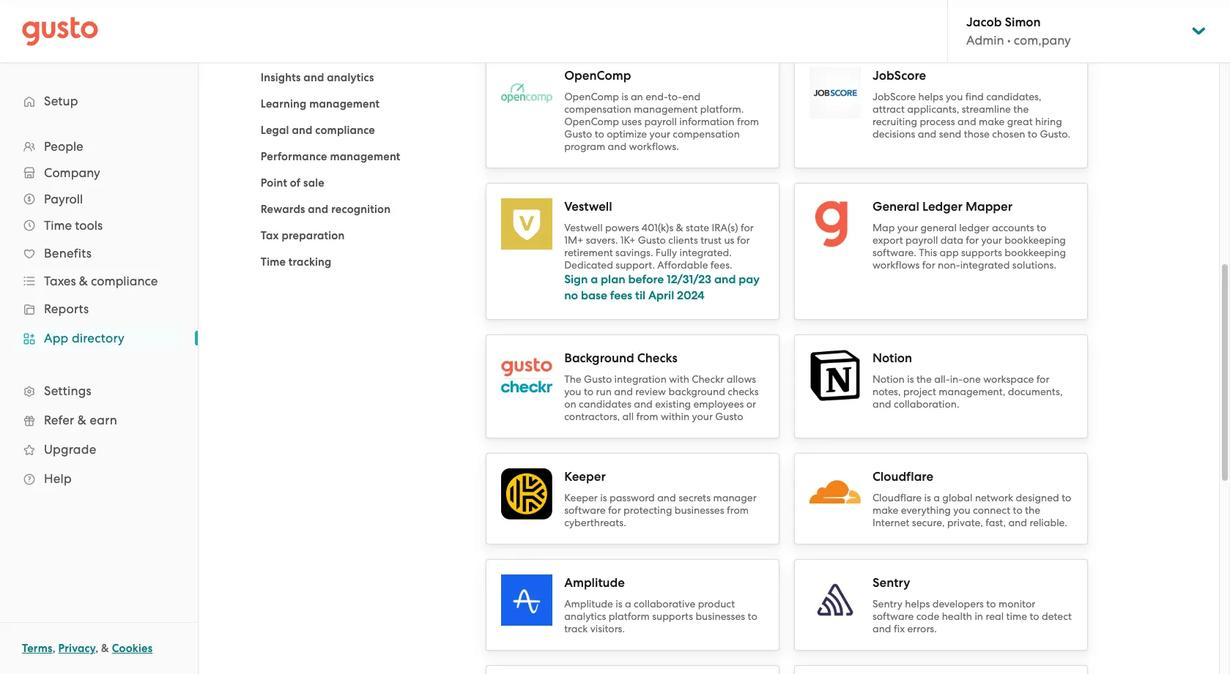 Task type: locate. For each thing, give the bounding box(es) containing it.
background checks logo image
[[501, 350, 553, 401]]

supports down the collaborative
[[652, 611, 693, 623]]

learning management link
[[261, 97, 380, 111]]

streamline
[[962, 103, 1011, 115]]

and down fees. at the top of page
[[714, 272, 736, 286]]

checks
[[637, 351, 678, 366]]

1 vertical spatial compliance
[[91, 274, 158, 289]]

1 keeper from the top
[[564, 469, 606, 485]]

non-
[[938, 259, 961, 271]]

0 vertical spatial a
[[591, 272, 598, 286]]

from inside opencomp opencomp is an end-to-end compensation management platform. opencomp uses payroll information from gusto to optimize your compensation program and workflows.
[[737, 115, 759, 127]]

2 vertical spatial the
[[1025, 505, 1041, 516]]

tools
[[75, 218, 103, 233]]

point of sale link
[[261, 177, 325, 190]]

a down "dedicated"
[[591, 272, 598, 286]]

management inside opencomp opencomp is an end-to-end compensation management platform. opencomp uses payroll information from gusto to optimize your compensation program and workflows.
[[634, 103, 698, 115]]

time
[[44, 218, 72, 233], [261, 256, 286, 269]]

you inside cloudflare cloudflare is a global network designed to make everything you connect to the internet secure, private, fast, and reliable.
[[954, 505, 971, 516]]

software up cyberthreats.
[[564, 505, 606, 516]]

from
[[737, 115, 759, 127], [636, 411, 659, 423], [727, 505, 749, 516]]

and right fast,
[[1009, 517, 1027, 529]]

0 vertical spatial jobscore
[[873, 68, 926, 83]]

health
[[942, 611, 973, 623]]

reports link
[[15, 296, 183, 322]]

from down manager
[[727, 505, 749, 516]]

supports
[[962, 247, 1002, 258], [652, 611, 693, 623]]

0 vertical spatial payroll
[[645, 115, 677, 127]]

time for time tracking
[[261, 256, 286, 269]]

list
[[261, 0, 464, 271], [0, 133, 198, 494]]

to inside background checks the gusto integration with checkr allows you to run and review background checks on candidates and existing employees or contractors, all from within your gusto
[[584, 386, 594, 398]]

1 horizontal spatial compensation
[[673, 128, 740, 140]]

vestwell up the savers.
[[564, 199, 612, 214]]

general
[[921, 222, 957, 233]]

checks
[[728, 386, 759, 398]]

payroll button
[[15, 186, 183, 213]]

0 horizontal spatial a
[[591, 272, 598, 286]]

program
[[564, 140, 606, 152]]

preparation
[[282, 229, 345, 243]]

to inside opencomp opencomp is an end-to-end compensation management platform. opencomp uses payroll information from gusto to optimize your compensation program and workflows.
[[595, 128, 605, 140]]

and inside cloudflare cloudflare is a global network designed to make everything you connect to the internet secure, private, fast, and reliable.
[[1009, 517, 1027, 529]]

management
[[309, 97, 380, 111], [634, 103, 698, 115], [330, 150, 401, 163]]

is up everything
[[925, 492, 931, 504]]

1 vertical spatial vestwell
[[564, 222, 603, 233]]

analytics inside list
[[327, 71, 374, 84]]

accounts
[[992, 222, 1035, 233]]

, left the privacy link
[[53, 643, 56, 656]]

1 vertical spatial bookkeeping
[[1005, 247, 1066, 258]]

home image
[[22, 16, 98, 46]]

is for amplitude
[[616, 598, 623, 610]]

compliance for taxes & compliance
[[91, 274, 158, 289]]

0 horizontal spatial software
[[564, 505, 606, 516]]

helps up applicants,
[[919, 91, 944, 102]]

0 vertical spatial from
[[737, 115, 759, 127]]

1 amplitude from the top
[[564, 576, 625, 591]]

1 vertical spatial opencomp
[[564, 91, 619, 102]]

1 horizontal spatial ,
[[95, 643, 98, 656]]

0 horizontal spatial compensation
[[564, 103, 632, 115]]

0 vertical spatial make
[[979, 115, 1005, 127]]

tax
[[261, 229, 279, 243]]

0 horizontal spatial payroll
[[645, 115, 677, 127]]

1 horizontal spatial time
[[261, 256, 286, 269]]

1 sentry from the top
[[873, 576, 910, 591]]

your inside background checks the gusto integration with checkr allows you to run and review background checks on candidates and existing employees or contractors, all from within your gusto
[[692, 411, 713, 423]]

and up learning management
[[304, 71, 324, 84]]

the
[[1014, 103, 1029, 115], [917, 373, 932, 385], [1025, 505, 1041, 516]]

and down notes,
[[873, 398, 892, 410]]

helps inside the jobscore jobscore helps you find candidates, attract applicants, streamline the recruiting process and make great hiring decisions and send those chosen to gusto.
[[919, 91, 944, 102]]

1 horizontal spatial a
[[625, 598, 631, 610]]

1 horizontal spatial supports
[[962, 247, 1002, 258]]

all
[[623, 411, 634, 423]]

1 vertical spatial sentry
[[873, 598, 903, 610]]

background
[[564, 351, 634, 366]]

and left fix
[[873, 623, 892, 635]]

management up recognition
[[330, 150, 401, 163]]

1 vertical spatial you
[[564, 386, 582, 398]]

time down tax
[[261, 256, 286, 269]]

legal and compliance
[[261, 124, 375, 137]]

jobscore jobscore helps you find candidates, attract applicants, streamline the recruiting process and make great hiring decisions and send those chosen to gusto.
[[873, 68, 1071, 140]]

vestwell vestwell powers 401(k)s & state ira(s) for 1m+ savers. 1k+ gusto clients trust us for retirement savings. fully integrated. dedicated support. affordable fees. sign a plan before 12/31/23 and pay no base fees til april 2024
[[564, 199, 760, 303]]

& right taxes
[[79, 274, 88, 289]]

& inside refer & earn link
[[78, 413, 87, 428]]

is
[[622, 91, 628, 102], [907, 373, 914, 385], [600, 492, 607, 504], [925, 492, 931, 504], [616, 598, 623, 610]]

reports
[[44, 302, 89, 317]]

payroll down end-
[[645, 115, 677, 127]]

workflows
[[873, 259, 920, 271]]

businesses down secrets
[[675, 505, 725, 516]]

from down platform.
[[737, 115, 759, 127]]

1 horizontal spatial compliance
[[315, 124, 375, 137]]

jacob simon admin • com,pany
[[967, 15, 1071, 48]]

keeper keeper is password and secrets manager software for protecting businesses from cyberthreats.
[[564, 469, 757, 529]]

a up platform
[[625, 598, 631, 610]]

0 vertical spatial amplitude
[[564, 576, 625, 591]]

for
[[741, 222, 754, 233], [737, 234, 750, 246], [966, 234, 979, 246], [923, 259, 936, 271], [1037, 373, 1050, 385], [608, 505, 621, 516]]

0 horizontal spatial make
[[873, 505, 899, 516]]

compliance for legal and compliance
[[315, 124, 375, 137]]

1 vertical spatial software
[[873, 611, 914, 623]]

applicants,
[[907, 103, 960, 115]]

chosen
[[993, 128, 1026, 140]]

1 horizontal spatial software
[[873, 611, 914, 623]]

you up private,
[[954, 505, 971, 516]]

1 horizontal spatial make
[[979, 115, 1005, 127]]

cloudflare up internet
[[873, 492, 922, 504]]

1 opencomp from the top
[[564, 68, 631, 83]]

notion logo image
[[810, 350, 861, 401]]

your down the employees
[[692, 411, 713, 423]]

manager
[[713, 492, 757, 504]]

a for cloudflare
[[934, 492, 940, 504]]

&
[[676, 222, 683, 233], [79, 274, 88, 289], [78, 413, 87, 428], [101, 643, 109, 656]]

1 vertical spatial payroll
[[906, 234, 938, 246]]

one
[[963, 373, 981, 385]]

gusto down the employees
[[716, 411, 743, 423]]

payroll up this
[[906, 234, 938, 246]]

solutions.
[[1013, 259, 1057, 271]]

1 vertical spatial businesses
[[696, 611, 745, 623]]

and right legal
[[292, 124, 313, 137]]

allows
[[727, 373, 756, 385]]

notes,
[[873, 386, 901, 398]]

1 vertical spatial cloudflare
[[873, 492, 922, 504]]

cloudflare up everything
[[873, 469, 934, 485]]

gusto inside vestwell vestwell powers 401(k)s & state ira(s) for 1m+ savers. 1k+ gusto clients trust us for retirement savings. fully integrated. dedicated support. affordable fees. sign a plan before 12/31/23 and pay no base fees til april 2024
[[638, 234, 666, 246]]

0 vertical spatial compliance
[[315, 124, 375, 137]]

& left earn
[[78, 413, 87, 428]]

1 vertical spatial keeper
[[564, 492, 598, 504]]

the up project on the right bottom of the page
[[917, 373, 932, 385]]

1 , from the left
[[53, 643, 56, 656]]

1 vertical spatial compensation
[[673, 128, 740, 140]]

1 vertical spatial from
[[636, 411, 659, 423]]

is up project on the right bottom of the page
[[907, 373, 914, 385]]

, left "cookies" button
[[95, 643, 98, 656]]

keeper
[[564, 469, 606, 485], [564, 492, 598, 504]]

list containing insights and analytics
[[261, 0, 464, 271]]

analytics up the track
[[564, 611, 606, 623]]

cloudflare logo image
[[810, 469, 861, 520]]

compensation up uses
[[564, 103, 632, 115]]

a up everything
[[934, 492, 940, 504]]

earn
[[90, 413, 117, 428]]

1 cloudflare from the top
[[873, 469, 934, 485]]

2 vertical spatial from
[[727, 505, 749, 516]]

2 horizontal spatial a
[[934, 492, 940, 504]]

opencomp left an
[[564, 91, 619, 102]]

0 vertical spatial keeper
[[564, 469, 606, 485]]

1 vertical spatial a
[[934, 492, 940, 504]]

the up great
[[1014, 103, 1029, 115]]

export
[[873, 234, 903, 246]]

1 vertical spatial jobscore
[[873, 91, 916, 102]]

software inside sentry sentry helps developers to monitor software code health in real time to detect and fix errors.
[[873, 611, 914, 623]]

0 horizontal spatial supports
[[652, 611, 693, 623]]

cookies button
[[112, 641, 153, 658]]

is for opencomp
[[622, 91, 628, 102]]

and inside sentry sentry helps developers to monitor software code health in real time to detect and fix errors.
[[873, 623, 892, 635]]

and inside notion notion is the all-in-one workspace for notes, project management, documents, and collaboration.
[[873, 398, 892, 410]]

directory
[[72, 331, 125, 346]]

0 horizontal spatial compliance
[[91, 274, 158, 289]]

from inside keeper keeper is password and secrets manager software for protecting businesses from cyberthreats.
[[727, 505, 749, 516]]

from right "all"
[[636, 411, 659, 423]]

opencomp logo image
[[501, 67, 553, 118]]

the inside notion notion is the all-in-one workspace for notes, project management, documents, and collaboration.
[[917, 373, 932, 385]]

candidates,
[[987, 91, 1042, 102]]

network
[[975, 492, 1014, 504]]

secrets
[[679, 492, 711, 504]]

1 horizontal spatial analytics
[[564, 611, 606, 623]]

product
[[698, 598, 735, 610]]

ledger
[[923, 199, 963, 214]]

your up workflows.
[[650, 128, 671, 140]]

0 vertical spatial helps
[[919, 91, 944, 102]]

workflows.
[[629, 140, 679, 152]]

you left find
[[946, 91, 963, 102]]

time inside dropdown button
[[44, 218, 72, 233]]

decisions
[[873, 128, 916, 140]]

opencomp up program
[[564, 115, 619, 127]]

1 vertical spatial make
[[873, 505, 899, 516]]

collaborative
[[634, 598, 696, 610]]

is up platform
[[616, 598, 623, 610]]

helps for sentry
[[905, 598, 930, 610]]

0 vertical spatial sentry
[[873, 576, 910, 591]]

compliance
[[315, 124, 375, 137], [91, 274, 158, 289]]

supports up the 'integrated'
[[962, 247, 1002, 258]]

end
[[683, 91, 701, 102]]

2 vertical spatial opencomp
[[564, 115, 619, 127]]

is for keeper
[[600, 492, 607, 504]]

insights
[[261, 71, 301, 84]]

2 jobscore from the top
[[873, 91, 916, 102]]

to inside the jobscore jobscore helps you find candidates, attract applicants, streamline the recruiting process and make great hiring decisions and send those chosen to gusto.
[[1028, 128, 1038, 140]]

support.
[[616, 259, 655, 271]]

2 , from the left
[[95, 643, 98, 656]]

and inside opencomp opencomp is an end-to-end compensation management platform. opencomp uses payroll information from gusto to optimize your compensation program and workflows.
[[608, 140, 627, 152]]

0 vertical spatial opencomp
[[564, 68, 631, 83]]

general ledger mapper logo image
[[810, 198, 861, 250]]

0 vertical spatial the
[[1014, 103, 1029, 115]]

businesses inside amplitude amplitude is a collaborative product analytics platform supports businesses to track visitors.
[[696, 611, 745, 623]]

you down the
[[564, 386, 582, 398]]

& left "cookies" button
[[101, 643, 109, 656]]

compliance up 'performance management'
[[315, 124, 375, 137]]

monitor
[[999, 598, 1036, 610]]

mapper
[[966, 199, 1013, 214]]

supports inside amplitude amplitude is a collaborative product analytics platform supports businesses to track visitors.
[[652, 611, 693, 623]]

is up cyberthreats.
[[600, 492, 607, 504]]

amplitude up visitors.
[[564, 576, 625, 591]]

businesses
[[675, 505, 725, 516], [696, 611, 745, 623]]

performance management
[[261, 150, 401, 163]]

2 vertical spatial you
[[954, 505, 971, 516]]

1 vertical spatial time
[[261, 256, 286, 269]]

0 horizontal spatial analytics
[[327, 71, 374, 84]]

compensation down information
[[673, 128, 740, 140]]

& up clients
[[676, 222, 683, 233]]

legal and compliance link
[[261, 124, 375, 137]]

you inside background checks the gusto integration with checkr allows you to run and review background checks on candidates and existing employees or contractors, all from within your gusto
[[564, 386, 582, 398]]

1 vertical spatial the
[[917, 373, 932, 385]]

make inside the jobscore jobscore helps you find candidates, attract applicants, streamline the recruiting process and make great hiring decisions and send those chosen to gusto.
[[979, 115, 1005, 127]]

0 vertical spatial analytics
[[327, 71, 374, 84]]

analytics up learning management link
[[327, 71, 374, 84]]

existing
[[655, 398, 691, 410]]

taxes & compliance
[[44, 274, 158, 289]]

time down payroll on the top
[[44, 218, 72, 233]]

helps up code
[[905, 598, 930, 610]]

0 horizontal spatial list
[[0, 133, 198, 494]]

for up the documents,
[[1037, 373, 1050, 385]]

a inside cloudflare cloudflare is a global network designed to make everything you connect to the internet secure, private, fast, and reliable.
[[934, 492, 940, 504]]

management up "legal and compliance" link on the left top of the page
[[309, 97, 380, 111]]

make up internet
[[873, 505, 899, 516]]

is inside amplitude amplitude is a collaborative product analytics platform supports businesses to track visitors.
[[616, 598, 623, 610]]

is inside opencomp opencomp is an end-to-end compensation management platform. opencomp uses payroll information from gusto to optimize your compensation program and workflows.
[[622, 91, 628, 102]]

to
[[595, 128, 605, 140], [1028, 128, 1038, 140], [1037, 222, 1047, 233], [584, 386, 594, 398], [1062, 492, 1072, 504], [1013, 505, 1023, 516], [987, 598, 996, 610], [748, 611, 758, 623], [1030, 611, 1040, 623]]

make down streamline
[[979, 115, 1005, 127]]

1 vertical spatial supports
[[652, 611, 693, 623]]

1 vertical spatial analytics
[[564, 611, 606, 623]]

for down password
[[608, 505, 621, 516]]

gusto up program
[[564, 128, 592, 140]]

management down end-
[[634, 103, 698, 115]]

helps inside sentry sentry helps developers to monitor software code health in real time to detect and fix errors.
[[905, 598, 930, 610]]

is inside notion notion is the all-in-one workspace for notes, project management, documents, and collaboration.
[[907, 373, 914, 385]]

software up fix
[[873, 611, 914, 623]]

3 opencomp from the top
[[564, 115, 619, 127]]

setup
[[44, 94, 78, 108]]

compliance down "benefits" link
[[91, 274, 158, 289]]

401(k)s
[[642, 222, 674, 233]]

vestwell up 1m+
[[564, 222, 603, 233]]

1 vertical spatial amplitude
[[564, 598, 613, 610]]

is inside keeper keeper is password and secrets manager software for protecting businesses from cyberthreats.
[[600, 492, 607, 504]]

compliance inside taxes & compliance dropdown button
[[91, 274, 158, 289]]

opencomp up an
[[564, 68, 631, 83]]

everything
[[901, 505, 951, 516]]

a inside amplitude amplitude is a collaborative product analytics platform supports businesses to track visitors.
[[625, 598, 631, 610]]

with
[[669, 373, 690, 385]]

amplitude amplitude is a collaborative product analytics platform supports businesses to track visitors.
[[564, 576, 758, 635]]

0 vertical spatial vestwell
[[564, 199, 612, 214]]

1 horizontal spatial list
[[261, 0, 464, 271]]

1m+
[[564, 234, 584, 246]]

1 vertical spatial helps
[[905, 598, 930, 610]]

2 vertical spatial a
[[625, 598, 631, 610]]

your inside opencomp opencomp is an end-to-end compensation management platform. opencomp uses payroll information from gusto to optimize your compensation program and workflows.
[[650, 128, 671, 140]]

for down the ledger
[[966, 234, 979, 246]]

0 vertical spatial cloudflare
[[873, 469, 934, 485]]

gusto down 401(k)s
[[638, 234, 666, 246]]

map
[[873, 222, 895, 233]]

0 vertical spatial supports
[[962, 247, 1002, 258]]

0 horizontal spatial time
[[44, 218, 72, 233]]

benefits link
[[15, 240, 183, 267]]

0 horizontal spatial ,
[[53, 643, 56, 656]]

and up the "protecting" at the bottom of page
[[658, 492, 676, 504]]

1 horizontal spatial payroll
[[906, 234, 938, 246]]

2 keeper from the top
[[564, 492, 598, 504]]

amplitude up the track
[[564, 598, 613, 610]]

affordable
[[658, 259, 708, 271]]

a
[[591, 272, 598, 286], [934, 492, 940, 504], [625, 598, 631, 610]]

0 vertical spatial notion
[[873, 351, 913, 366]]

is inside cloudflare cloudflare is a global network designed to make everything you connect to the internet secure, private, fast, and reliable.
[[925, 492, 931, 504]]

0 vertical spatial businesses
[[675, 505, 725, 516]]

0 vertical spatial time
[[44, 218, 72, 233]]

and down optimize
[[608, 140, 627, 152]]

0 vertical spatial software
[[564, 505, 606, 516]]

businesses down product
[[696, 611, 745, 623]]

savers.
[[586, 234, 618, 246]]

opencomp opencomp is an end-to-end compensation management platform. opencomp uses payroll information from gusto to optimize your compensation program and workflows.
[[564, 68, 759, 152]]

the down designed
[[1025, 505, 1041, 516]]

workspace
[[984, 373, 1034, 385]]

0 vertical spatial you
[[946, 91, 963, 102]]

1 vertical spatial notion
[[873, 373, 905, 385]]

and
[[304, 71, 324, 84], [958, 115, 977, 127], [292, 124, 313, 137], [918, 128, 937, 140], [608, 140, 627, 152], [308, 203, 329, 216], [714, 272, 736, 286], [614, 386, 633, 398], [634, 398, 653, 410], [873, 398, 892, 410], [658, 492, 676, 504], [1009, 517, 1027, 529], [873, 623, 892, 635]]

candidates
[[579, 398, 632, 410]]

amplitude logo image
[[501, 575, 553, 626]]

is left an
[[622, 91, 628, 102]]

0 vertical spatial bookkeeping
[[1005, 234, 1066, 246]]



Task type: describe. For each thing, give the bounding box(es) containing it.
12/31/23
[[667, 272, 712, 286]]

simon
[[1005, 15, 1041, 30]]

an
[[631, 91, 643, 102]]

time tracking link
[[261, 256, 332, 269]]

and down sale
[[308, 203, 329, 216]]

1k+
[[621, 234, 636, 246]]

great
[[1008, 115, 1033, 127]]

in
[[975, 611, 984, 623]]

recruiting
[[873, 115, 918, 127]]

& inside vestwell vestwell powers 401(k)s & state ira(s) for 1m+ savers. 1k+ gusto clients trust us for retirement savings. fully integrated. dedicated support. affordable fees. sign a plan before 12/31/23 and pay no base fees til april 2024
[[676, 222, 683, 233]]

cloudflare cloudflare is a global network designed to make everything you connect to the internet secure, private, fast, and reliable.
[[873, 469, 1072, 529]]

point
[[261, 177, 287, 190]]

rewards and recognition link
[[261, 203, 391, 216]]

for down this
[[923, 259, 936, 271]]

to inside amplitude amplitude is a collaborative product analytics platform supports businesses to track visitors.
[[748, 611, 758, 623]]

cyberthreats.
[[564, 517, 626, 529]]

from inside background checks the gusto integration with checkr allows you to run and review background checks on candidates and existing employees or contractors, all from within your gusto
[[636, 411, 659, 423]]

2 bookkeeping from the top
[[1005, 247, 1066, 258]]

management for performance management
[[330, 150, 401, 163]]

platform.
[[700, 103, 744, 115]]

a inside vestwell vestwell powers 401(k)s & state ira(s) for 1m+ savers. 1k+ gusto clients trust us for retirement savings. fully integrated. dedicated support. affordable fees. sign a plan before 12/31/23 and pay no base fees til april 2024
[[591, 272, 598, 286]]

2 vestwell from the top
[[564, 222, 603, 233]]

designed
[[1016, 492, 1060, 504]]

upgrade
[[44, 443, 96, 457]]

collaboration.
[[894, 398, 960, 410]]

keeper logo image
[[501, 469, 553, 520]]

gusto navigation element
[[0, 63, 198, 517]]

sale
[[303, 177, 325, 190]]

for right ira(s) at the right of the page
[[741, 222, 754, 233]]

•
[[1008, 33, 1011, 48]]

ira(s)
[[712, 222, 738, 233]]

privacy
[[58, 643, 95, 656]]

pay
[[739, 272, 760, 286]]

and down review
[[634, 398, 653, 410]]

dedicated
[[564, 259, 613, 271]]

terms link
[[22, 643, 53, 656]]

upgrade link
[[15, 437, 183, 463]]

gusto inside opencomp opencomp is an end-to-end compensation management platform. opencomp uses payroll information from gusto to optimize your compensation program and workflows.
[[564, 128, 592, 140]]

2 opencomp from the top
[[564, 91, 619, 102]]

fix
[[894, 623, 905, 635]]

gusto.
[[1040, 128, 1071, 140]]

software inside keeper keeper is password and secrets manager software for protecting businesses from cyberthreats.
[[564, 505, 606, 516]]

all-
[[935, 373, 950, 385]]

time tools button
[[15, 213, 183, 239]]

connect
[[973, 505, 1011, 516]]

sign
[[564, 272, 588, 286]]

performance
[[261, 150, 327, 163]]

1 jobscore from the top
[[873, 68, 926, 83]]

your up export
[[898, 222, 918, 233]]

rewards and recognition
[[261, 203, 391, 216]]

jobscore logo image
[[810, 67, 861, 118]]

0 vertical spatial compensation
[[564, 103, 632, 115]]

visitors.
[[590, 623, 625, 635]]

the inside cloudflare cloudflare is a global network designed to make everything you connect to the internet secure, private, fast, and reliable.
[[1025, 505, 1041, 516]]

com,pany
[[1014, 33, 1071, 48]]

tracking
[[289, 256, 332, 269]]

and up those
[[958, 115, 977, 127]]

1 vestwell from the top
[[564, 199, 612, 214]]

global
[[943, 492, 973, 504]]

time for time tools
[[44, 218, 72, 233]]

2 amplitude from the top
[[564, 598, 613, 610]]

terms , privacy , & cookies
[[22, 643, 153, 656]]

2 cloudflare from the top
[[873, 492, 922, 504]]

tax preparation
[[261, 229, 345, 243]]

find
[[966, 91, 984, 102]]

people button
[[15, 133, 183, 160]]

integrated
[[961, 259, 1010, 271]]

a for amplitude
[[625, 598, 631, 610]]

company
[[44, 166, 100, 180]]

you inside the jobscore jobscore helps you find candidates, attract applicants, streamline the recruiting process and make great hiring decisions and send those chosen to gusto.
[[946, 91, 963, 102]]

and inside keeper keeper is password and secrets manager software for protecting businesses from cyberthreats.
[[658, 492, 676, 504]]

within
[[661, 411, 690, 423]]

point of sale
[[261, 177, 325, 190]]

for inside notion notion is the all-in-one workspace for notes, project management, documents, and collaboration.
[[1037, 373, 1050, 385]]

performance management link
[[261, 150, 401, 163]]

& inside taxes & compliance dropdown button
[[79, 274, 88, 289]]

people
[[44, 139, 83, 154]]

checkr
[[692, 373, 724, 385]]

track
[[564, 623, 588, 635]]

cookies
[[112, 643, 153, 656]]

payroll inside general ledger mapper map your general ledger accounts to export payroll data for your bookkeeping software. this app supports bookkeeping workflows for non-integrated solutions.
[[906, 234, 938, 246]]

recognition
[[331, 203, 391, 216]]

to inside general ledger mapper map your general ledger accounts to export payroll data for your bookkeeping software. this app supports bookkeeping workflows for non-integrated solutions.
[[1037, 222, 1047, 233]]

retirement
[[564, 247, 613, 258]]

help link
[[15, 466, 183, 492]]

taxes
[[44, 274, 76, 289]]

sentry logo image
[[810, 577, 861, 624]]

businesses inside keeper keeper is password and secrets manager software for protecting businesses from cyberthreats.
[[675, 505, 725, 516]]

end-
[[646, 91, 668, 102]]

data
[[941, 234, 964, 246]]

analytics inside amplitude amplitude is a collaborative product analytics platform supports businesses to track visitors.
[[564, 611, 606, 623]]

fees.
[[711, 259, 733, 271]]

those
[[964, 128, 990, 140]]

general ledger mapper map your general ledger accounts to export payroll data for your bookkeeping software. this app supports bookkeeping workflows for non-integrated solutions.
[[873, 199, 1066, 271]]

payroll
[[44, 192, 83, 207]]

payroll inside opencomp opencomp is an end-to-end compensation management platform. opencomp uses payroll information from gusto to optimize your compensation program and workflows.
[[645, 115, 677, 127]]

supports inside general ledger mapper map your general ledger accounts to export payroll data for your bookkeeping software. this app supports bookkeeping workflows for non-integrated solutions.
[[962, 247, 1002, 258]]

insights and analytics link
[[261, 71, 374, 84]]

admin
[[967, 33, 1004, 48]]

app
[[44, 331, 69, 346]]

app
[[940, 247, 959, 258]]

is for notion
[[907, 373, 914, 385]]

gusto up run
[[584, 373, 612, 385]]

1 notion from the top
[[873, 351, 913, 366]]

and inside vestwell vestwell powers 401(k)s & state ira(s) for 1m+ savers. 1k+ gusto clients trust us for retirement savings. fully integrated. dedicated support. affordable fees. sign a plan before 12/31/23 and pay no base fees til april 2024
[[714, 272, 736, 286]]

1 bookkeeping from the top
[[1005, 234, 1066, 246]]

detect
[[1042, 611, 1072, 623]]

for right us
[[737, 234, 750, 246]]

optimize
[[607, 128, 647, 140]]

is for cloudflare
[[925, 492, 931, 504]]

sentry sentry helps developers to monitor software code health in real time to detect and fix errors.
[[873, 576, 1072, 635]]

and down process
[[918, 128, 937, 140]]

list containing people
[[0, 133, 198, 494]]

clients
[[669, 234, 698, 246]]

powers
[[605, 222, 639, 233]]

and right run
[[614, 386, 633, 398]]

vestwell logo image
[[501, 198, 553, 250]]

2 sentry from the top
[[873, 598, 903, 610]]

for inside keeper keeper is password and secrets manager software for protecting businesses from cyberthreats.
[[608, 505, 621, 516]]

make inside cloudflare cloudflare is a global network designed to make everything you connect to the internet secure, private, fast, and reliable.
[[873, 505, 899, 516]]

private,
[[948, 517, 983, 529]]

no
[[564, 289, 578, 303]]

2 notion from the top
[[873, 373, 905, 385]]

to-
[[668, 91, 683, 102]]

the inside the jobscore jobscore helps you find candidates, attract applicants, streamline the recruiting process and make great hiring decisions and send those chosen to gusto.
[[1014, 103, 1029, 115]]

savings.
[[616, 247, 653, 258]]

state
[[686, 222, 709, 233]]

learning
[[261, 97, 307, 111]]

your down the ledger
[[982, 234, 1002, 246]]

in-
[[950, 373, 963, 385]]

employees
[[694, 398, 744, 410]]

hiring
[[1036, 115, 1062, 127]]

helps for jobscore
[[919, 91, 944, 102]]

management for learning management
[[309, 97, 380, 111]]

app directory
[[44, 331, 125, 346]]

secure,
[[912, 517, 945, 529]]

run
[[596, 386, 612, 398]]

on
[[564, 398, 577, 410]]



Task type: vqa. For each thing, say whether or not it's contained in the screenshot.
YOUR
yes



